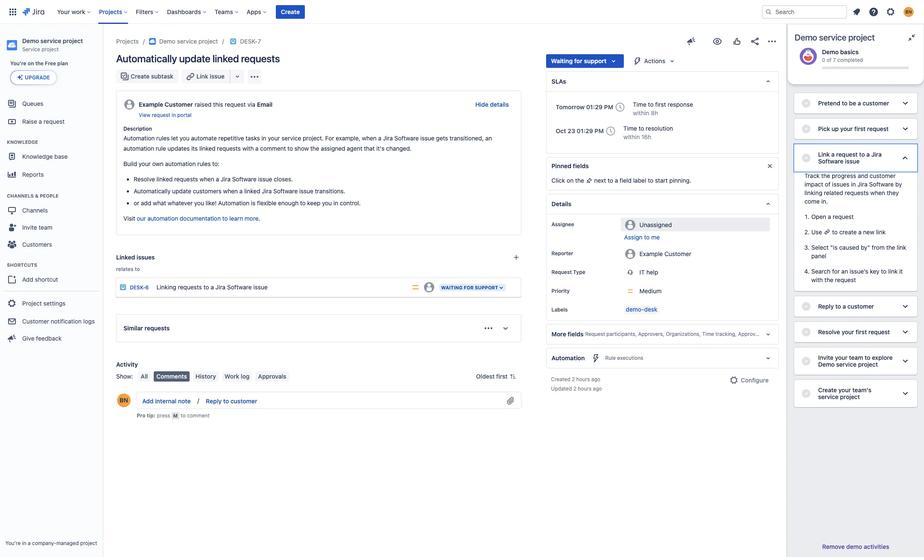 Task type: describe. For each thing, give the bounding box(es) containing it.
due
[[815, 331, 825, 338]]

create for create
[[281, 8, 300, 15]]

in left company-
[[22, 540, 26, 547]]

1 vertical spatial automation
[[165, 160, 196, 167]]

give feedback button
[[3, 330, 99, 347]]

vote options: no one has voted for this issue yet. image
[[732, 36, 742, 47]]

view request in portal link
[[139, 111, 192, 119]]

original
[[840, 331, 859, 338]]

created
[[551, 376, 570, 383]]

1 vertical spatial 2
[[573, 386, 577, 392]]

your for resolve your first request
[[842, 328, 854, 336]]

0 vertical spatial support
[[584, 57, 607, 64]]

in down transitions.
[[334, 199, 338, 207]]

1 horizontal spatial you
[[194, 199, 204, 207]]

rules inside automation rules let you automate repetitive tasks in your service project. for example, when a jira software issue gets transitioned, an automation rule updates its linked requests with a comment to show the assigned agent that it's changed.
[[156, 135, 170, 142]]

work
[[72, 8, 85, 15]]

request inside search for an issue's key to link it with the request
[[835, 276, 856, 284]]

update for customers
[[172, 188, 191, 195]]

primary element
[[5, 0, 762, 24]]

requests inside track the progress and customer impact of issues in jira software by linking related requests when they come in.
[[845, 189, 869, 196]]

service up the demo basics 0 of 7 completed
[[819, 32, 847, 42]]

to inside 'time to first response within 8h'
[[648, 101, 654, 108]]

your for invite your team to explore demo service project
[[835, 354, 848, 361]]

software inside linking requests to a jira software issue link
[[227, 283, 252, 291]]

more
[[552, 331, 566, 338]]

service inside the invite your team to explore demo service project
[[836, 361, 857, 368]]

jira inside track the progress and customer impact of issues in jira software by linking related requests when they come in.
[[858, 181, 868, 188]]

0 horizontal spatial issues
[[137, 254, 155, 261]]

keep
[[307, 199, 320, 207]]

create for create subtask
[[131, 73, 150, 80]]

team inside popup button
[[39, 224, 52, 231]]

the inside select "is caused by" from the link panel
[[887, 244, 895, 251]]

it's
[[376, 145, 385, 152]]

press
[[157, 413, 170, 419]]

rule executions
[[605, 355, 643, 361]]

invite your team to explore demo service project
[[818, 354, 893, 368]]

slas element
[[546, 71, 779, 92]]

link issue button
[[182, 70, 231, 83]]

link a request to a jira software issue
[[818, 151, 882, 165]]

pick up your first request
[[818, 125, 889, 132]]

requests down copy link to issue icon at the left top
[[241, 53, 280, 64]]

logs
[[83, 318, 95, 325]]

create your team's service project
[[818, 387, 872, 401]]

reporter pin to top. only you can see pinned fields. image
[[575, 250, 582, 257]]

chevron image for invite your team to explore demo service project
[[900, 356, 911, 366]]

raise a request
[[22, 118, 65, 125]]

channels & people group
[[3, 184, 99, 256]]

create subtask button
[[116, 70, 179, 83]]

executions
[[617, 355, 643, 361]]

build
[[123, 160, 137, 167]]

in inside track the progress and customer impact of issues in jira software by linking related requests when they come in.
[[851, 181, 856, 188]]

use
[[812, 229, 824, 236]]

checked image for pick
[[801, 124, 812, 134]]

0 horizontal spatial 7
[[258, 38, 261, 45]]

raised
[[195, 101, 212, 108]]

link an issue image
[[513, 254, 520, 261]]

demo-desk link
[[624, 306, 659, 314]]

to inside search for an issue's key to link it with the request
[[881, 268, 887, 275]]

example for example customer
[[640, 250, 663, 257]]

updates
[[168, 145, 190, 152]]

remove demo activities button
[[822, 540, 890, 554]]

share image
[[750, 36, 760, 47]]

automation rules let you automate repetitive tasks in your service project. for example, when a jira software issue gets transitioned, an automation rule updates its linked requests with a comment to show the assigned agent that it's changed.
[[123, 135, 494, 152]]

internal
[[155, 397, 176, 405]]

issue inside button
[[210, 73, 225, 80]]

requests inside automation rules let you automate repetitive tasks in your service project. for example, when a jira software issue gets transitioned, an automation rule updates its linked requests with a comment to show the assigned agent that it's changed.
[[217, 145, 241, 152]]

chevron image for reply to a customer
[[900, 302, 911, 312]]

knowledge for knowledge
[[7, 139, 38, 145]]

checked image
[[801, 389, 812, 399]]

actions button
[[627, 54, 683, 68]]

to right next at right
[[608, 177, 613, 184]]

1 vertical spatial ago
[[593, 386, 602, 392]]

1 vertical spatial hours
[[578, 386, 592, 392]]

priority: medium image
[[411, 283, 420, 292]]

changed.
[[386, 145, 412, 152]]

select
[[812, 244, 829, 251]]

demo down search field
[[795, 32, 817, 42]]

with inside search for an issue's key to link it with the request
[[812, 276, 823, 284]]

requests down build your own automation rules to:
[[174, 176, 198, 183]]

project settings
[[22, 300, 65, 307]]

time for time to first response within 8h
[[633, 101, 647, 108]]

you're for you're on the free plan
[[10, 60, 26, 67]]

0 vertical spatial 01:29
[[586, 103, 603, 111]]

customers link
[[3, 236, 99, 253]]

next
[[594, 177, 606, 184]]

help image
[[869, 7, 879, 17]]

view request in portal
[[139, 112, 192, 118]]

when inside automation rules let you automate repetitive tasks in your service project. for example, when a jira software issue gets transitioned, an automation rule updates its linked requests with a comment to show the assigned agent that it's changed.
[[362, 135, 377, 142]]

reply for reply to customer
[[206, 397, 222, 405]]

project up free
[[42, 46, 59, 53]]

to right m
[[181, 413, 186, 419]]

time inside the more fields request participants, approvers, organizations, time tracking, approver groups, components, due date, original estimate
[[702, 331, 714, 338]]

more fields request participants, approvers, organizations, time tracking, approver groups, components, due date, original estimate
[[552, 331, 881, 338]]

it
[[900, 268, 903, 275]]

comments button
[[154, 372, 190, 382]]

learn
[[229, 215, 243, 222]]

collapse panel image
[[907, 32, 917, 43]]

up
[[832, 125, 839, 132]]

request up create
[[833, 213, 854, 220]]

assignee
[[552, 221, 574, 228]]

create subtask
[[131, 73, 173, 80]]

project up automatically update linked requests
[[199, 38, 218, 45]]

demo-desk
[[626, 306, 658, 313]]

request right view
[[152, 112, 170, 118]]

click
[[552, 177, 565, 184]]

automation element
[[546, 348, 779, 369]]

1 horizontal spatial automation
[[218, 199, 249, 207]]

to right linking
[[204, 283, 209, 291]]

demo inside demo service project service project
[[22, 37, 39, 44]]

give
[[22, 335, 34, 342]]

and
[[858, 172, 868, 179]]

resolve for resolve your first request
[[818, 328, 840, 336]]

checked image for reply
[[801, 302, 812, 312]]

apps
[[247, 8, 261, 15]]

appswitcher icon image
[[8, 7, 18, 17]]

1 vertical spatial rules
[[197, 160, 211, 167]]

on for you're
[[28, 60, 34, 67]]

to inside 'time to resolution within 16h'
[[639, 125, 644, 132]]

actions image
[[767, 36, 777, 47]]

link web pages and more image
[[232, 71, 242, 82]]

visit
[[123, 215, 135, 222]]

notification
[[51, 318, 82, 325]]

link for link issue
[[197, 73, 208, 80]]

project up plan
[[63, 37, 83, 44]]

first inside 'time to first response within 8h'
[[655, 101, 666, 108]]

to left 'keep'
[[300, 199, 306, 207]]

request down the queues link
[[44, 118, 65, 125]]

linked down own
[[157, 176, 173, 183]]

0 vertical spatial link
[[876, 229, 886, 236]]

click on the
[[552, 177, 586, 184]]

sidebar navigation image
[[93, 34, 112, 51]]

23
[[568, 127, 575, 135]]

requests right linking
[[178, 283, 202, 291]]

help
[[647, 269, 658, 276]]

created 2 hours ago updated 2 hours ago
[[551, 376, 602, 392]]

reply to a customer
[[818, 303, 874, 310]]

in inside automation rules let you automate repetitive tasks in your service project. for example, when a jira software issue gets transitioned, an automation rule updates its linked requests with a comment to show the assigned agent that it's changed.
[[262, 135, 266, 142]]

the down pinned fields
[[575, 177, 584, 184]]

demo service project service project
[[22, 37, 83, 53]]

0 vertical spatial waiting for support button
[[546, 54, 624, 68]]

on for click
[[567, 177, 574, 184]]

demo inside the invite your team to explore demo service project
[[818, 361, 835, 368]]

filters
[[136, 8, 153, 15]]

pinning.
[[670, 177, 692, 184]]

tomorrow
[[556, 103, 585, 111]]

to down linked issues at the top left of the page
[[135, 266, 140, 273]]

demo right demo service project icon
[[159, 38, 175, 45]]

add shortcut
[[22, 276, 58, 283]]

to:
[[212, 160, 219, 167]]

time to first response within 8h
[[633, 101, 693, 117]]

demo service project image
[[149, 38, 156, 45]]

invite for invite your team to explore demo service project
[[818, 354, 834, 361]]

clockicon image for oct 23 01:29 pm
[[604, 124, 618, 138]]

requests right similar
[[145, 325, 170, 332]]

0 horizontal spatial comment
[[187, 413, 210, 419]]

subtask
[[151, 73, 173, 80]]

newest first image
[[509, 373, 516, 380]]

0 horizontal spatial request
[[552, 269, 572, 276]]

the inside search for an issue's key to link it with the request
[[825, 276, 834, 284]]

approver
[[738, 331, 760, 338]]

estimate
[[860, 331, 881, 338]]

build your own automation rules to:
[[123, 160, 219, 167]]

automation inside automation rules let you automate repetitive tasks in your service project. for example, when a jira software issue gets transitioned, an automation rule updates its linked requests with a comment to show the assigned agent that it's changed.
[[123, 145, 154, 152]]

0 vertical spatial hours
[[576, 376, 590, 383]]

pinned fields
[[552, 162, 589, 170]]

key
[[870, 268, 880, 275]]

2 horizontal spatial you
[[322, 199, 332, 207]]

customer right be
[[863, 100, 889, 107]]

for
[[325, 135, 334, 142]]

view
[[139, 112, 150, 118]]

description
[[123, 126, 152, 132]]

desk
[[644, 306, 658, 313]]

customer up resolve your first request dropdown button
[[848, 303, 874, 310]]

your work
[[57, 8, 85, 15]]

for inside search for an issue's key to link it with the request
[[832, 268, 840, 275]]

add for add internal note
[[142, 397, 154, 405]]

remove
[[822, 543, 845, 551]]

to left be
[[842, 100, 848, 107]]

project up the "basics" on the top of the page
[[849, 32, 875, 42]]

7 inside the demo basics 0 of 7 completed
[[833, 57, 836, 63]]

0 vertical spatial for
[[574, 57, 583, 64]]

agent
[[347, 145, 362, 152]]

search image
[[765, 8, 772, 15]]

1 vertical spatial 01:29
[[577, 127, 593, 135]]

linked inside automation rules let you automate repetitive tasks in your service project. for example, when a jira software issue gets transitioned, an automation rule updates its linked requests with a comment to show the assigned agent that it's changed.
[[199, 145, 215, 152]]

request down pretend to be a customer dropdown button
[[867, 125, 889, 132]]

team's
[[853, 387, 872, 394]]

jira inside link a request to a jira software issue
[[872, 151, 882, 158]]

menu bar containing all
[[136, 372, 291, 382]]

1 vertical spatial waiting for support
[[441, 285, 498, 290]]

new
[[863, 229, 875, 236]]

pretend
[[818, 100, 841, 107]]

knowledge for knowledge base
[[22, 153, 53, 160]]

tip:
[[147, 413, 155, 419]]

checked image for resolve
[[801, 327, 812, 337]]

basics
[[840, 48, 859, 56]]

your inside automation rules let you automate repetitive tasks in your service project. for example, when a jira software issue gets transitioned, an automation rule updates its linked requests with a comment to show the assigned agent that it's changed.
[[268, 135, 280, 142]]

assign to me
[[624, 234, 660, 241]]

your for create your team's service project
[[839, 387, 851, 394]]

software inside link a request to a jira software issue
[[818, 158, 844, 165]]

when up customers
[[200, 176, 214, 183]]

service inside the create your team's service project
[[818, 393, 839, 401]]

approvals
[[258, 373, 286, 380]]

notifications image
[[852, 7, 862, 17]]

select "is caused by" from the link panel
[[812, 244, 907, 260]]

link for to
[[888, 268, 898, 275]]

projects for projects dropdown button
[[99, 8, 122, 15]]

jira inside automation rules let you automate repetitive tasks in your service project. for example, when a jira software issue gets transitioned, an automation rule updates its linked requests with a comment to show the assigned agent that it's changed.
[[383, 135, 393, 142]]

to left learn
[[222, 215, 228, 222]]

with inside automation rules let you automate repetitive tasks in your service project. for example, when a jira software issue gets transitioned, an automation rule updates its linked requests with a comment to show the assigned agent that it's changed.
[[242, 145, 254, 152]]

within inside 'time to first response within 8h'
[[633, 109, 649, 117]]

to inside the invite your team to explore demo service project
[[865, 354, 871, 361]]

customer inside track the progress and customer impact of issues in jira software by linking related requests when they come in.
[[870, 172, 896, 179]]

when down resolve linked requests when a jira software issue closes.
[[223, 188, 238, 195]]

0 vertical spatial waiting for support
[[551, 57, 607, 64]]

upgrade
[[25, 74, 50, 81]]

company-
[[32, 540, 56, 547]]

service up automatically update linked requests
[[177, 38, 197, 45]]

to create a new link
[[831, 229, 886, 236]]

show
[[295, 145, 309, 152]]

0 vertical spatial 2
[[572, 376, 575, 383]]

project inside the invite your team to explore demo service project
[[858, 361, 878, 368]]

give feedback image
[[686, 36, 697, 47]]

to left start at the right of page
[[648, 177, 654, 184]]

knowledge group
[[3, 130, 99, 187]]

automatically for automatically update linked requests
[[116, 53, 177, 64]]

pretend to be a customer
[[818, 100, 889, 107]]

similar
[[123, 325, 143, 332]]

add shortcut button
[[3, 271, 99, 288]]

channels for channels & people
[[7, 193, 34, 199]]

checked image for pretend
[[801, 98, 812, 108]]



Task type: locate. For each thing, give the bounding box(es) containing it.
0 vertical spatial you're
[[10, 60, 26, 67]]

in down progress
[[851, 181, 856, 188]]

invite inside invite team popup button
[[22, 224, 37, 231]]

customer inside button
[[231, 397, 257, 405]]

checked image down components,
[[801, 356, 812, 366]]

0 horizontal spatial link
[[197, 73, 208, 80]]

1 vertical spatial update
[[172, 188, 191, 195]]

team inside the invite your team to explore demo service project
[[849, 354, 863, 361]]

comment down /
[[187, 413, 210, 419]]

link up track
[[818, 151, 830, 158]]

projects left demo service project icon
[[116, 38, 139, 45]]

0 vertical spatial automation
[[123, 145, 154, 152]]

resolution
[[646, 125, 673, 132]]

request inside dropdown button
[[869, 328, 890, 336]]

create
[[840, 229, 857, 236]]

service up free
[[40, 37, 61, 44]]

link inside select "is caused by" from the link panel
[[897, 244, 907, 251]]

your down original
[[835, 354, 848, 361]]

you're down the service
[[10, 60, 26, 67]]

0 horizontal spatial reply
[[206, 397, 222, 405]]

channels & people
[[7, 193, 59, 199]]

in right tasks
[[262, 135, 266, 142]]

request left 'participants,'
[[585, 331, 605, 338]]

comment left show in the left of the page
[[260, 145, 286, 152]]

chevron image for link a request to a jira software issue
[[900, 153, 911, 163]]

projects right work
[[99, 8, 122, 15]]

to up date,
[[836, 303, 841, 310]]

issue inside link a request to a jira software issue
[[845, 158, 860, 165]]

your inside the create your team's service project
[[839, 387, 851, 394]]

2 vertical spatial link
[[888, 268, 898, 275]]

for
[[574, 57, 583, 64], [832, 268, 840, 275], [464, 285, 474, 290]]

1 horizontal spatial waiting for support
[[551, 57, 607, 64]]

to inside "button"
[[644, 234, 650, 241]]

0 horizontal spatial support
[[475, 285, 498, 290]]

tomorrow 01:29 pm
[[556, 103, 613, 111]]

channels inside dropdown button
[[22, 207, 48, 214]]

0 horizontal spatial customer
[[22, 318, 49, 325]]

chevron image inside "reply to a customer" dropdown button
[[900, 302, 911, 312]]

1 vertical spatial customer
[[665, 250, 692, 257]]

desk-7 link
[[240, 36, 261, 47]]

time for time to resolution within 16h
[[624, 125, 637, 132]]

progress bar
[[822, 67, 909, 69]]

4 chevron image from the top
[[900, 356, 911, 366]]

shortcuts group
[[3, 253, 99, 291]]

fields right the more
[[568, 331, 584, 338]]

2 horizontal spatial for
[[832, 268, 840, 275]]

of inside track the progress and customer impact of issues in jira software by linking related requests when they come in.
[[825, 181, 831, 188]]

2 chevron image from the top
[[900, 302, 911, 312]]

"is
[[830, 244, 838, 251]]

link inside button
[[197, 73, 208, 80]]

issues right linked
[[137, 254, 155, 261]]

track the progress and customer impact of issues in jira software by linking related requests when they come in.
[[805, 172, 902, 205]]

chevron image inside pick up your first request dropdown button
[[900, 124, 911, 134]]

jira
[[383, 135, 393, 142], [872, 151, 882, 158], [221, 176, 231, 183], [858, 181, 868, 188], [262, 188, 272, 195], [216, 283, 226, 291]]

you're left company-
[[5, 540, 21, 547]]

knowledge inside knowledge base link
[[22, 153, 53, 160]]

linked down the it help image
[[213, 53, 239, 64]]

ago right the created
[[591, 376, 600, 383]]

1 vertical spatial time
[[624, 125, 637, 132]]

update for linked
[[179, 53, 210, 64]]

5 chevron image from the top
[[900, 389, 911, 399]]

1 horizontal spatial reply
[[818, 303, 834, 310]]

hours right the created
[[576, 376, 590, 383]]

0 horizontal spatial waiting
[[441, 285, 463, 290]]

work log button
[[222, 372, 252, 382]]

0 vertical spatial of
[[827, 57, 832, 63]]

reply inside dropdown button
[[818, 303, 834, 310]]

create inside button
[[281, 8, 300, 15]]

reporter
[[552, 250, 573, 257]]

settings image
[[886, 7, 896, 17]]

when up that
[[362, 135, 377, 142]]

to right link issue icon
[[832, 229, 838, 236]]

fields for more
[[568, 331, 584, 338]]

1 horizontal spatial waiting for support button
[[546, 54, 624, 68]]

it help image
[[230, 38, 237, 45]]

automatically up create subtask button
[[116, 53, 177, 64]]

automatically up add
[[134, 188, 171, 195]]

chevron image inside create your team's service project dropdown button
[[900, 389, 911, 399]]

customer notification logs
[[22, 318, 95, 325]]

0 vertical spatial clockicon image
[[613, 100, 627, 114]]

1 vertical spatial automation
[[218, 199, 249, 207]]

group containing project settings
[[3, 291, 99, 350]]

1 vertical spatial invite
[[818, 354, 834, 361]]

your right tasks
[[268, 135, 280, 142]]

projects inside dropdown button
[[99, 8, 122, 15]]

you inside automation rules let you automate repetitive tasks in your service project. for example, when a jira software issue gets transitioned, an automation rule updates its linked requests with a comment to show the assigned agent that it's changed.
[[180, 135, 190, 142]]

details
[[552, 200, 572, 208]]

chevron image
[[900, 98, 911, 108], [900, 302, 911, 312]]

chevron image for create your team's service project
[[900, 389, 911, 399]]

2 vertical spatial automation
[[147, 215, 178, 222]]

0 vertical spatial pm
[[604, 103, 613, 111]]

the inside automation rules let you automate repetitive tasks in your service project. for example, when a jira software issue gets transitioned, an automation rule updates its linked requests with a comment to show the assigned agent that it's changed.
[[310, 145, 319, 152]]

queues link
[[3, 94, 99, 113]]

organizations,
[[666, 331, 701, 338]]

request inside link a request to a jira software issue
[[836, 151, 858, 158]]

create for create your team's service project
[[818, 387, 837, 394]]

1 vertical spatial support
[[475, 285, 498, 290]]

0 horizontal spatial automation
[[123, 135, 155, 142]]

show image
[[499, 322, 512, 335]]

chevron image for resolve your first request
[[900, 327, 911, 337]]

desk-7
[[240, 38, 261, 45]]

1 vertical spatial within
[[624, 133, 640, 141]]

support
[[584, 57, 607, 64], [475, 285, 498, 290]]

next to a field label to start pinning.
[[593, 177, 692, 184]]

pm right 23
[[595, 127, 604, 135]]

in left 'portal' at top
[[172, 112, 176, 118]]

pro
[[137, 413, 145, 419]]

automation for automation rules let you automate repetitive tasks in your service project. for example, when a jira software issue gets transitioned, an automation rule updates its linked requests with a comment to show the assigned agent that it's changed.
[[123, 135, 155, 142]]

labels
[[552, 307, 568, 313]]

reply for reply to a customer
[[818, 303, 834, 310]]

1 chevron image from the top
[[900, 98, 911, 108]]

feedback
[[36, 335, 62, 342]]

example for example customer raised this request via email
[[139, 101, 163, 108]]

automation down description
[[123, 135, 155, 142]]

your inside dropdown button
[[842, 328, 854, 336]]

example up view
[[139, 101, 163, 108]]

portal
[[177, 112, 192, 118]]

pick
[[818, 125, 830, 132]]

1 horizontal spatial an
[[842, 268, 848, 275]]

checked image up components,
[[801, 302, 812, 312]]

0 vertical spatial automation
[[123, 135, 155, 142]]

first up 8h on the top of the page
[[655, 101, 666, 108]]

chevron image inside invite your team to explore demo service project dropdown button
[[900, 356, 911, 366]]

link down automatically update linked requests
[[197, 73, 208, 80]]

0 vertical spatial issues
[[832, 181, 850, 188]]

invite down due at the right bottom of page
[[818, 354, 834, 361]]

linked up is
[[244, 188, 260, 195]]

reply inside button
[[206, 397, 222, 405]]

details element
[[546, 194, 779, 214]]

waiting up slas
[[551, 57, 573, 64]]

fields up 'click on the'
[[573, 162, 589, 170]]

automatically for automatically update customers when a linked jira software issue transitions.
[[134, 188, 171, 195]]

1 horizontal spatial customer
[[165, 101, 193, 108]]

a inside group
[[39, 118, 42, 125]]

0 horizontal spatial create
[[131, 73, 150, 80]]

automate
[[191, 135, 217, 142]]

0 vertical spatial comment
[[260, 145, 286, 152]]

with down tasks
[[242, 145, 254, 152]]

to left the me
[[644, 234, 650, 241]]

0 horizontal spatial desk-
[[130, 284, 145, 291]]

1 vertical spatial team
[[849, 354, 863, 361]]

type
[[573, 269, 585, 276]]

within 16h button
[[624, 133, 651, 141]]

reply to a customer button
[[794, 296, 917, 317]]

2 horizontal spatial create
[[818, 387, 837, 394]]

create right checked icon
[[818, 387, 837, 394]]

chevron image inside resolve your first request dropdown button
[[900, 327, 911, 337]]

1 vertical spatial example
[[640, 250, 663, 257]]

0 horizontal spatial pm
[[595, 127, 604, 135]]

transitioned,
[[450, 135, 484, 142]]

hide message image
[[765, 161, 775, 171]]

checked image for invite
[[801, 356, 812, 366]]

1 vertical spatial automatically
[[134, 188, 171, 195]]

demo service project up the demo basics 0 of 7 completed
[[795, 32, 875, 42]]

demo inside the demo basics 0 of 7 completed
[[822, 48, 839, 56]]

1 horizontal spatial waiting
[[551, 57, 573, 64]]

1 horizontal spatial desk-
[[240, 38, 258, 45]]

issue type: it help image
[[120, 284, 126, 291]]

copy link to issue image
[[259, 38, 266, 44]]

create
[[281, 8, 300, 15], [131, 73, 150, 80], [818, 387, 837, 394]]

link inside search for an issue's key to link it with the request
[[888, 268, 898, 275]]

it help
[[640, 269, 658, 276]]

in inside the 'view request in portal' link
[[172, 112, 176, 118]]

time up within 16h button
[[624, 125, 637, 132]]

hours right updated
[[578, 386, 592, 392]]

1 horizontal spatial create
[[281, 8, 300, 15]]

of inside the demo basics 0 of 7 completed
[[827, 57, 832, 63]]

chevron image inside pretend to be a customer dropdown button
[[900, 98, 911, 108]]

knowledge up reports
[[22, 153, 53, 160]]

customer down assign to me "button"
[[665, 250, 692, 257]]

resolve your first request
[[818, 328, 890, 336]]

you left like!
[[194, 199, 204, 207]]

requests down repetitive
[[217, 145, 241, 152]]

issue
[[210, 73, 225, 80], [420, 135, 435, 142], [845, 158, 860, 165], [258, 176, 272, 183], [299, 188, 313, 195], [253, 283, 268, 291]]

on right the click
[[567, 177, 574, 184]]

0 horizontal spatial demo service project
[[159, 38, 218, 45]]

pick up your first request button
[[794, 119, 917, 139]]

fields for pinned
[[573, 162, 589, 170]]

desk- for 6
[[130, 284, 145, 291]]

first inside dropdown button
[[856, 328, 867, 336]]

your right up
[[841, 125, 853, 132]]

banner containing your work
[[0, 0, 924, 24]]

on down the service
[[28, 60, 34, 67]]

your inside the invite your team to explore demo service project
[[835, 354, 848, 361]]

your right date,
[[842, 328, 854, 336]]

link for the
[[897, 244, 907, 251]]

an inside search for an issue's key to link it with the request
[[842, 268, 848, 275]]

fields
[[573, 162, 589, 170], [568, 331, 584, 338]]

tracking,
[[716, 331, 737, 338]]

within left the "16h"
[[624, 133, 640, 141]]

1 horizontal spatial for
[[574, 57, 583, 64]]

issues inside track the progress and customer impact of issues in jira software by linking related requests when they come in.
[[832, 181, 850, 188]]

menu bar
[[136, 372, 291, 382]]

1 vertical spatial link
[[897, 244, 907, 251]]

issue inside automation rules let you automate repetitive tasks in your service project. for example, when a jira software issue gets transitioned, an automation rule updates its linked requests with a comment to show the assigned agent that it's changed.
[[420, 135, 435, 142]]

2 vertical spatial create
[[818, 387, 837, 394]]

1 vertical spatial with
[[812, 276, 823, 284]]

1 horizontal spatial team
[[849, 354, 863, 361]]

automation up the created
[[552, 355, 585, 362]]

projects for projects link
[[116, 38, 139, 45]]

request left via
[[225, 101, 246, 108]]

desk-6 link
[[130, 284, 149, 291]]

checked image inside "reply to a customer" dropdown button
[[801, 302, 812, 312]]

to inside link a request to a jira software issue
[[859, 151, 865, 158]]

1 vertical spatial request
[[585, 331, 605, 338]]

3 checked image from the top
[[801, 153, 812, 163]]

or add what whatever you like! automation is flexible enough to keep you in control.
[[134, 199, 362, 207]]

add attachment image
[[506, 396, 516, 406]]

request up progress
[[836, 151, 858, 158]]

2 checked image from the top
[[801, 124, 812, 134]]

watch options: you are not watching this issue, 0 people watching image
[[712, 36, 723, 47]]

0 vertical spatial on
[[28, 60, 34, 67]]

automation up build at the left of page
[[123, 145, 154, 152]]

impact
[[805, 181, 824, 188]]

you're
[[10, 60, 26, 67], [5, 540, 21, 547]]

pinned
[[552, 162, 572, 170]]

your for build your own automation rules to:
[[139, 160, 151, 167]]

group containing queues
[[3, 92, 99, 352]]

0 vertical spatial projects
[[99, 8, 122, 15]]

all
[[141, 373, 148, 380]]

your work button
[[55, 5, 94, 19]]

invite inside the invite your team to explore demo service project
[[818, 354, 834, 361]]

demo up the service
[[22, 37, 39, 44]]

customer up give feedback
[[22, 318, 49, 325]]

own
[[152, 160, 164, 167]]

1 vertical spatial fields
[[568, 331, 584, 338]]

to inside automation rules let you automate repetitive tasks in your service project. for example, when a jira software issue gets transitioned, an automation rule updates its linked requests with a comment to show the assigned agent that it's changed.
[[287, 145, 293, 152]]

chevron image for pretend to be a customer
[[900, 98, 911, 108]]

0 vertical spatial channels
[[7, 193, 34, 199]]

0 vertical spatial waiting
[[551, 57, 573, 64]]

16h
[[642, 133, 651, 141]]

explore
[[872, 354, 893, 361]]

tasks
[[246, 135, 260, 142]]

add inside add internal note button
[[142, 397, 154, 405]]

request up explore
[[869, 328, 890, 336]]

0 vertical spatial team
[[39, 224, 52, 231]]

0 vertical spatial automatically
[[116, 53, 177, 64]]

an left issue's
[[842, 268, 848, 275]]

track
[[805, 172, 820, 179]]

1 vertical spatial create
[[131, 73, 150, 80]]

project.
[[303, 135, 324, 142]]

0 horizontal spatial for
[[464, 285, 474, 290]]

pro tip: press m to comment
[[137, 413, 210, 419]]

when inside track the progress and customer impact of issues in jira software by linking related requests when they come in.
[[871, 189, 885, 196]]

time inside 'time to resolution within 16h'
[[624, 125, 637, 132]]

link for link a request to a jira software issue
[[818, 151, 830, 158]]

6 checked image from the top
[[801, 356, 812, 366]]

example down the me
[[640, 250, 663, 257]]

clockicon image left within 16h button
[[604, 124, 618, 138]]

link inside link a request to a jira software issue
[[818, 151, 830, 158]]

1 vertical spatial comment
[[187, 413, 210, 419]]

reports
[[22, 171, 44, 178]]

first inside dropdown button
[[855, 125, 866, 132]]

1 vertical spatial reply
[[206, 397, 222, 405]]

to inside button
[[223, 397, 229, 405]]

add for add shortcut
[[22, 276, 33, 283]]

comment inside automation rules let you automate repetitive tasks in your service project. for example, when a jira software issue gets transitioned, an automation rule updates its linked requests with a comment to show the assigned agent that it's changed.
[[260, 145, 286, 152]]

1 vertical spatial for
[[832, 268, 840, 275]]

0 vertical spatial within
[[633, 109, 649, 117]]

01:29 right 23
[[577, 127, 593, 135]]

0 vertical spatial invite
[[22, 224, 37, 231]]

desk- right the 'issue type: it help' icon
[[130, 284, 145, 291]]

0 horizontal spatial you
[[180, 135, 190, 142]]

its
[[191, 145, 198, 152]]

customer down log
[[231, 397, 257, 405]]

first inside button
[[496, 373, 508, 380]]

desk- for 7
[[240, 38, 258, 45]]

invite for invite team
[[22, 224, 37, 231]]

demo service project up automatically update linked requests
[[159, 38, 218, 45]]

time inside 'time to first response within 8h'
[[633, 101, 647, 108]]

teams button
[[212, 5, 242, 19]]

to left show in the left of the page
[[287, 145, 293, 152]]

group
[[3, 92, 99, 352], [3, 291, 99, 350]]

2 chevron image from the top
[[900, 153, 911, 163]]

&
[[35, 193, 39, 199]]

1 chevron image from the top
[[900, 124, 911, 134]]

link right from
[[897, 244, 907, 251]]

chevron image for pick up your first request
[[900, 124, 911, 134]]

1 vertical spatial projects
[[116, 38, 139, 45]]

0 horizontal spatial waiting for support button
[[439, 283, 506, 292]]

the
[[35, 60, 44, 67], [310, 145, 319, 152], [822, 172, 830, 179], [575, 177, 584, 184], [887, 244, 895, 251], [825, 276, 834, 284]]

request
[[552, 269, 572, 276], [585, 331, 605, 338]]

automation down automatically update customers when a linked jira software issue transitions.
[[218, 199, 249, 207]]

0 vertical spatial fields
[[573, 162, 589, 170]]

like!
[[206, 199, 217, 207]]

1 vertical spatial pm
[[595, 127, 604, 135]]

create inside button
[[131, 73, 150, 80]]

3 chevron image from the top
[[900, 327, 911, 337]]

via
[[248, 101, 255, 108]]

pm left within 8h button
[[604, 103, 613, 111]]

the inside track the progress and customer impact of issues in jira software by linking related requests when they come in.
[[822, 172, 830, 179]]

1 horizontal spatial add
[[142, 397, 154, 405]]

add down shortcuts
[[22, 276, 33, 283]]

1 vertical spatial on
[[567, 177, 574, 184]]

all button
[[138, 372, 150, 382]]

channels for channels
[[22, 207, 48, 214]]

checked image for link
[[801, 153, 812, 163]]

the right track
[[822, 172, 830, 179]]

your left own
[[139, 160, 151, 167]]

1 horizontal spatial demo service project
[[795, 32, 875, 42]]

software inside automation rules let you automate repetitive tasks in your service project. for example, when a jira software issue gets transitioned, an automation rule updates its linked requests with a comment to show the assigned agent that it's changed.
[[394, 135, 419, 142]]

gets
[[436, 135, 448, 142]]

linking requests to a jira software issue
[[157, 283, 268, 291]]

reply
[[818, 303, 834, 310], [206, 397, 222, 405]]

reply up due at the right bottom of page
[[818, 303, 834, 310]]

0 vertical spatial rules
[[156, 135, 170, 142]]

banner
[[0, 0, 924, 24]]

waiting for support
[[551, 57, 607, 64], [441, 285, 498, 290]]

link a request to a jira software issue button
[[794, 144, 917, 172]]

2 group from the top
[[3, 291, 99, 350]]

4 checked image from the top
[[801, 302, 812, 312]]

0 vertical spatial chevron image
[[900, 98, 911, 108]]

add internal note button
[[137, 394, 196, 408]]

chevron image
[[900, 124, 911, 134], [900, 153, 911, 163], [900, 327, 911, 337], [900, 356, 911, 366], [900, 389, 911, 399]]

waiting right priority: medium icon at the bottom left of the page
[[441, 285, 463, 290]]

1 horizontal spatial rules
[[197, 160, 211, 167]]

project inside the create your team's service project
[[840, 393, 860, 401]]

service up show in the left of the page
[[282, 135, 301, 142]]

update up whatever
[[172, 188, 191, 195]]

customer for example customer
[[665, 250, 692, 257]]

profile image of ben nelson image
[[117, 394, 131, 407]]

ago right updated
[[593, 386, 602, 392]]

channels left &
[[7, 193, 34, 199]]

0 vertical spatial with
[[242, 145, 254, 152]]

more fields element
[[546, 324, 881, 345]]

0 vertical spatial add
[[22, 276, 33, 283]]

first down "reply to a customer" dropdown button
[[856, 328, 867, 336]]

rules up rule
[[156, 135, 170, 142]]

hours
[[576, 376, 590, 383], [578, 386, 592, 392]]

to
[[842, 100, 848, 107], [648, 101, 654, 108], [639, 125, 644, 132], [287, 145, 293, 152], [859, 151, 865, 158], [608, 177, 613, 184], [648, 177, 654, 184], [300, 199, 306, 207], [222, 215, 228, 222], [832, 229, 838, 236], [644, 234, 650, 241], [135, 266, 140, 273], [881, 268, 887, 275], [204, 283, 209, 291], [836, 303, 841, 310], [865, 354, 871, 361], [223, 397, 229, 405], [181, 413, 186, 419]]

1 vertical spatial clockicon image
[[604, 124, 618, 138]]

1 horizontal spatial pm
[[604, 103, 613, 111]]

create right apps dropdown button
[[281, 8, 300, 15]]

settings
[[43, 300, 65, 307]]

resolve your first request button
[[794, 322, 917, 343]]

software inside track the progress and customer impact of issues in jira software by linking related requests when they come in.
[[869, 181, 894, 188]]

0 vertical spatial create
[[281, 8, 300, 15]]

service inside automation rules let you automate repetitive tasks in your service project. for example, when a jira software issue gets transitioned, an automation rule updates its linked requests with a comment to show the assigned agent that it's changed.
[[282, 135, 301, 142]]

demo-
[[626, 306, 644, 313]]

2 horizontal spatial customer
[[665, 250, 692, 257]]

knowledge base
[[22, 153, 68, 160]]

0 vertical spatial resolve
[[134, 176, 155, 183]]

0 vertical spatial ago
[[591, 376, 600, 383]]

automation inside automation rules let you automate repetitive tasks in your service project. for example, when a jira software issue gets transitioned, an automation rule updates its linked requests with a comment to show the assigned agent that it's changed.
[[123, 135, 155, 142]]

channels button
[[3, 202, 99, 219]]

projects link
[[116, 36, 139, 47]]

your profile and settings image
[[904, 7, 914, 17]]

first
[[655, 101, 666, 108], [855, 125, 866, 132], [856, 328, 867, 336], [496, 373, 508, 380]]

customer for example customer raised this request via email
[[165, 101, 193, 108]]

reply to customer button
[[201, 394, 262, 408]]

an inside automation rules let you automate repetitive tasks in your service project. for example, when a jira software issue gets transitioned, an automation rule updates its linked requests with a comment to show the assigned agent that it's changed.
[[485, 135, 492, 142]]

create inside the create your team's service project
[[818, 387, 837, 394]]

Search field
[[762, 5, 847, 19]]

clockicon image for tomorrow 01:29 pm
[[613, 100, 627, 114]]

to down 'work'
[[223, 397, 229, 405]]

service inside demo service project service project
[[40, 37, 61, 44]]

you're for you're in a company-managed project
[[5, 540, 21, 547]]

clockicon image
[[613, 100, 627, 114], [604, 124, 618, 138]]

0 vertical spatial request
[[552, 269, 572, 276]]

resolve for resolve linked requests when a jira software issue closes.
[[134, 176, 155, 183]]

7 right the it help image
[[258, 38, 261, 45]]

issues
[[832, 181, 850, 188], [137, 254, 155, 261]]

0 horizontal spatial with
[[242, 145, 254, 152]]

request inside the more fields request participants, approvers, organizations, time tracking, approver groups, components, due date, original estimate
[[585, 331, 605, 338]]

1 checked image from the top
[[801, 98, 812, 108]]

1 horizontal spatial request
[[585, 331, 605, 338]]

2 horizontal spatial automation
[[552, 355, 585, 362]]

5 checked image from the top
[[801, 327, 812, 337]]

within inside 'time to resolution within 16h'
[[624, 133, 640, 141]]

project right managed
[[80, 540, 97, 547]]

0 vertical spatial update
[[179, 53, 210, 64]]

automation for automation
[[552, 355, 585, 362]]

link issue icon image
[[824, 229, 831, 235]]

enough
[[278, 199, 299, 207]]

waiting for support button
[[546, 54, 624, 68], [439, 283, 506, 292]]

demo up 0 on the top right of the page
[[822, 48, 839, 56]]

1 horizontal spatial issues
[[832, 181, 850, 188]]

add app image
[[249, 72, 260, 82]]

linked down automate
[[199, 145, 215, 152]]

customers
[[193, 188, 222, 195]]

the left free
[[35, 60, 44, 67]]

0 horizontal spatial example
[[139, 101, 163, 108]]

chevron image inside link a request to a jira software issue dropdown button
[[900, 153, 911, 163]]

checked image inside pretend to be a customer dropdown button
[[801, 98, 812, 108]]

2 right updated
[[573, 386, 577, 392]]

resolve inside resolve your first request dropdown button
[[818, 328, 840, 336]]

customer up 'portal' at top
[[165, 101, 193, 108]]

automation
[[123, 135, 155, 142], [218, 199, 249, 207], [552, 355, 585, 362]]

2 vertical spatial customer
[[22, 318, 49, 325]]

1 horizontal spatial resolve
[[818, 328, 840, 336]]

time left the tracking,
[[702, 331, 714, 338]]

0 horizontal spatial rules
[[156, 135, 170, 142]]

checked image
[[801, 98, 812, 108], [801, 124, 812, 134], [801, 153, 812, 163], [801, 302, 812, 312], [801, 327, 812, 337], [801, 356, 812, 366]]

add inside add shortcut button
[[22, 276, 33, 283]]

queues
[[22, 100, 43, 107]]

1 group from the top
[[3, 92, 99, 352]]

jira image
[[22, 7, 44, 17], [22, 7, 44, 17]]

your left team's
[[839, 387, 851, 394]]

invite team
[[22, 224, 52, 231]]

history button
[[193, 372, 219, 382]]

raise
[[22, 118, 37, 125]]



Task type: vqa. For each thing, say whether or not it's contained in the screenshot.
"Confluence"
no



